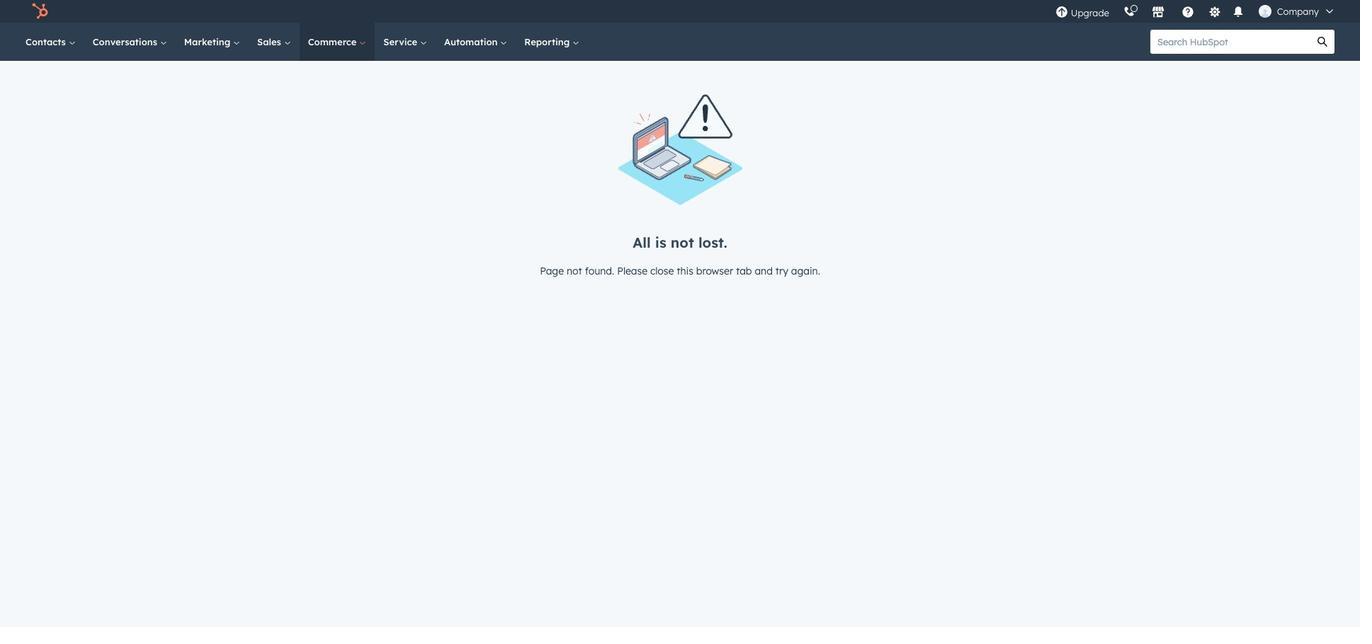 Task type: locate. For each thing, give the bounding box(es) containing it.
marketplaces image
[[1152, 6, 1164, 19]]

menu
[[1048, 0, 1343, 23]]

alert
[[0, 89, 1360, 280]]

Search HubSpot search field
[[1150, 30, 1311, 54]]



Task type: vqa. For each thing, say whether or not it's contained in the screenshot.
Jacob Simon icon
yes



Task type: describe. For each thing, give the bounding box(es) containing it.
jacob simon image
[[1259, 5, 1271, 18]]



